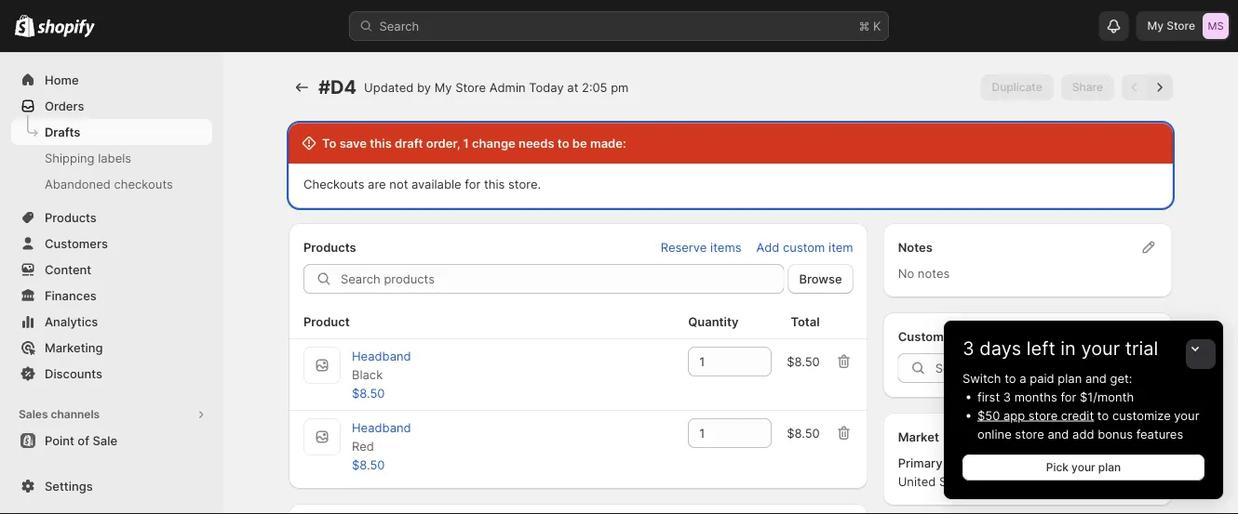 Task type: locate. For each thing, give the bounding box(es) containing it.
1 vertical spatial products
[[304, 240, 356, 255]]

0 vertical spatial store
[[1167, 19, 1196, 33]]

None number field
[[688, 347, 744, 377], [688, 419, 744, 449], [688, 347, 744, 377], [688, 419, 744, 449]]

1 horizontal spatial 3
[[1004, 390, 1011, 405]]

reserve items button
[[650, 235, 753, 261]]

shipping labels link
[[11, 145, 212, 171]]

to down $1/month
[[1098, 409, 1109, 423]]

to left be
[[558, 136, 569, 150]]

0 horizontal spatial store
[[455, 80, 486, 95]]

customer
[[898, 330, 956, 344]]

3 days left in your trial element
[[944, 370, 1223, 500]]

1 vertical spatial my
[[435, 80, 452, 95]]

2 vertical spatial your
[[1072, 461, 1096, 475]]

0 vertical spatial 3
[[963, 338, 975, 360]]

0 vertical spatial products
[[45, 210, 97, 225]]

headband link up black
[[352, 349, 411, 364]]

$50 app store credit
[[978, 409, 1094, 423]]

first 3 months for $1/month
[[978, 390, 1134, 405]]

0 horizontal spatial to
[[558, 136, 569, 150]]

products link
[[11, 205, 212, 231]]

1 horizontal spatial store
[[1167, 19, 1196, 33]]

point of sale
[[45, 434, 117, 448]]

1 horizontal spatial for
[[1061, 390, 1077, 405]]

headband link up red
[[352, 421, 411, 435]]

1 vertical spatial your
[[1174, 409, 1200, 423]]

1 horizontal spatial this
[[484, 177, 505, 191]]

pick your plan
[[1046, 461, 1121, 475]]

2 $8.50 button from the top
[[341, 453, 396, 479]]

1 horizontal spatial my
[[1148, 19, 1164, 33]]

$8.50 button down black
[[341, 453, 396, 479]]

headband link for red
[[352, 421, 411, 435]]

store
[[1167, 19, 1196, 33], [455, 80, 486, 95]]

0 horizontal spatial for
[[465, 177, 481, 191]]

this right save
[[370, 136, 392, 150]]

headband up black
[[352, 349, 411, 364]]

for up credit
[[1061, 390, 1077, 405]]

checkouts
[[114, 177, 173, 191]]

orders
[[45, 99, 84, 113]]

admin
[[489, 80, 526, 95]]

0 horizontal spatial my
[[435, 80, 452, 95]]

$8.50 button up headband red
[[341, 381, 396, 407]]

sales channels
[[19, 408, 100, 422]]

1 headband from the top
[[352, 349, 411, 364]]

products up customers
[[45, 210, 97, 225]]

to customize your online store and add bonus features
[[978, 409, 1200, 442]]

plan down bonus
[[1099, 461, 1121, 475]]

1 vertical spatial store
[[1015, 427, 1044, 442]]

pick your plan link
[[963, 455, 1205, 481]]

and for plan
[[1086, 372, 1107, 386]]

black
[[352, 368, 383, 382]]

are
[[368, 177, 386, 191]]

products down checkouts on the left top of the page
[[304, 240, 356, 255]]

abandoned
[[45, 177, 111, 191]]

0 vertical spatial this
[[370, 136, 392, 150]]

1 vertical spatial $8.50 button
[[341, 453, 396, 479]]

left
[[1027, 338, 1056, 360]]

store
[[1029, 409, 1058, 423], [1015, 427, 1044, 442]]

my left the my store icon
[[1148, 19, 1164, 33]]

0 horizontal spatial and
[[1048, 427, 1069, 442]]

and up $1/month
[[1086, 372, 1107, 386]]

headband up red
[[352, 421, 411, 435]]

1 $8.50 button from the top
[[341, 381, 396, 407]]

1 vertical spatial to
[[1005, 372, 1016, 386]]

store left admin
[[455, 80, 486, 95]]

trial
[[1126, 338, 1159, 360]]

today
[[529, 80, 564, 95]]

headband link for black
[[352, 349, 411, 364]]

for inside 3 days left in your trial element
[[1061, 390, 1077, 405]]

switch
[[963, 372, 1001, 386]]

item
[[829, 240, 854, 255]]

updated
[[364, 80, 414, 95]]

1 vertical spatial 3
[[1004, 390, 1011, 405]]

0 vertical spatial headband
[[352, 349, 411, 364]]

0 horizontal spatial this
[[370, 136, 392, 150]]

to
[[558, 136, 569, 150], [1005, 372, 1016, 386], [1098, 409, 1109, 423]]

plan up first 3 months for $1/month
[[1058, 372, 1082, 386]]

store down $50 app store credit link at the bottom
[[1015, 427, 1044, 442]]

duplicate
[[992, 81, 1043, 94]]

1 vertical spatial headband link
[[352, 421, 411, 435]]

and
[[1086, 372, 1107, 386], [1048, 427, 1069, 442]]

sales
[[19, 408, 48, 422]]

2 headband from the top
[[352, 421, 411, 435]]

headband red
[[352, 421, 411, 454]]

in
[[1061, 338, 1076, 360]]

for right available
[[465, 177, 481, 191]]

(usd
[[979, 475, 1009, 489]]

1 vertical spatial plan
[[1099, 461, 1121, 475]]

finances
[[45, 289, 97, 303]]

2 horizontal spatial to
[[1098, 409, 1109, 423]]

1 vertical spatial and
[[1048, 427, 1069, 442]]

home link
[[11, 67, 212, 93]]

products
[[45, 210, 97, 225], [304, 240, 356, 255]]

1 vertical spatial headband
[[352, 421, 411, 435]]

0 vertical spatial $8.50 button
[[341, 381, 396, 407]]

$8.50
[[787, 355, 820, 369], [352, 386, 385, 401], [787, 426, 820, 441], [352, 458, 385, 473]]

0 horizontal spatial 3
[[963, 338, 975, 360]]

0 vertical spatial your
[[1081, 338, 1120, 360]]

states
[[939, 475, 976, 489]]

and left 'add'
[[1048, 427, 1069, 442]]

3 left the days
[[963, 338, 975, 360]]

plan
[[1058, 372, 1082, 386], [1099, 461, 1121, 475]]

add custom item button
[[745, 235, 865, 261]]

1 headband link from the top
[[352, 349, 411, 364]]

and inside to customize your online store and add bonus features
[[1048, 427, 1069, 442]]

this left store. in the top of the page
[[484, 177, 505, 191]]

2 headband link from the top
[[352, 421, 411, 435]]

custom
[[783, 240, 825, 255]]

my right by
[[435, 80, 452, 95]]

primary market united states (usd $)
[[898, 456, 1025, 489]]

0 horizontal spatial products
[[45, 210, 97, 225]]

0 vertical spatial and
[[1086, 372, 1107, 386]]

paid
[[1030, 372, 1055, 386]]

0 vertical spatial my
[[1148, 19, 1164, 33]]

3 inside dropdown button
[[963, 338, 975, 360]]

checkouts
[[304, 177, 364, 191]]

quantity
[[688, 315, 739, 329]]

your inside dropdown button
[[1081, 338, 1120, 360]]

checkouts are not available for this store.
[[304, 177, 541, 191]]

store down months
[[1029, 409, 1058, 423]]

total
[[791, 315, 820, 329]]

drafts link
[[11, 119, 212, 145]]

your
[[1081, 338, 1120, 360], [1174, 409, 1200, 423], [1072, 461, 1096, 475]]

$)
[[1013, 475, 1025, 489]]

discounts link
[[11, 361, 212, 387]]

store.
[[508, 177, 541, 191]]

#d4 updated by my store admin today at 2:05 pm
[[318, 76, 629, 99]]

your up features
[[1174, 409, 1200, 423]]

store left the my store icon
[[1167, 19, 1196, 33]]

notes
[[918, 266, 950, 281]]

1 vertical spatial store
[[455, 80, 486, 95]]

discounts
[[45, 367, 102, 381]]

1 horizontal spatial and
[[1086, 372, 1107, 386]]

$50
[[978, 409, 1000, 423]]

1 horizontal spatial plan
[[1099, 461, 1121, 475]]

your right in
[[1081, 338, 1120, 360]]

for
[[465, 177, 481, 191], [1061, 390, 1077, 405]]

2 vertical spatial to
[[1098, 409, 1109, 423]]

Search products text field
[[341, 264, 784, 294]]

0 vertical spatial headband link
[[352, 349, 411, 364]]

3 right first
[[1004, 390, 1011, 405]]

previous image
[[1126, 78, 1144, 97]]

1 vertical spatial for
[[1061, 390, 1077, 405]]

0 vertical spatial plan
[[1058, 372, 1082, 386]]

your right pick on the right of the page
[[1072, 461, 1096, 475]]

settings link
[[11, 474, 212, 500]]

at
[[567, 80, 579, 95]]

store inside to customize your online store and add bonus features
[[1015, 427, 1044, 442]]

to left a
[[1005, 372, 1016, 386]]

0 vertical spatial store
[[1029, 409, 1058, 423]]



Task type: describe. For each thing, give the bounding box(es) containing it.
my store
[[1148, 19, 1196, 33]]

sales channels button
[[11, 402, 212, 428]]

k
[[873, 19, 881, 33]]

channels
[[51, 408, 100, 422]]

3 days left in your trial
[[963, 338, 1159, 360]]

shipping
[[45, 151, 95, 165]]

browse button
[[788, 264, 854, 294]]

product
[[304, 315, 350, 329]]

abandoned checkouts
[[45, 177, 173, 191]]

draft
[[395, 136, 423, 150]]

save
[[340, 136, 367, 150]]

settings
[[45, 480, 93, 494]]

$8.50 button for red
[[341, 453, 396, 479]]

headband for black
[[352, 349, 411, 364]]

1 horizontal spatial products
[[304, 240, 356, 255]]

drafts
[[45, 125, 80, 139]]

marketing link
[[11, 335, 212, 361]]

0 vertical spatial to
[[558, 136, 569, 150]]

to inside to customize your online store and add bonus features
[[1098, 409, 1109, 423]]

my inside #d4 updated by my store admin today at 2:05 pm
[[435, 80, 452, 95]]

search
[[379, 19, 419, 33]]

2:05
[[582, 80, 608, 95]]

add
[[757, 240, 780, 255]]

Search or create a customer text field
[[935, 354, 1158, 384]]

credit
[[1061, 409, 1094, 423]]

0 horizontal spatial plan
[[1058, 372, 1082, 386]]

shipping labels
[[45, 151, 131, 165]]

red
[[352, 439, 374, 454]]

reserve
[[661, 240, 707, 255]]

of
[[78, 434, 89, 448]]

orders link
[[11, 93, 212, 119]]

marketing
[[45, 341, 103, 355]]

$8.50 button for black
[[341, 381, 396, 407]]

⌘
[[859, 19, 870, 33]]

no
[[898, 266, 915, 281]]

customize
[[1113, 409, 1171, 423]]

content link
[[11, 257, 212, 283]]

share
[[1072, 81, 1103, 94]]

customers link
[[11, 231, 212, 257]]

market
[[898, 430, 939, 445]]

notes
[[898, 240, 933, 255]]

point of sale link
[[11, 428, 212, 454]]

order,
[[426, 136, 460, 150]]

by
[[417, 80, 431, 95]]

content
[[45, 263, 91, 277]]

add custom item
[[757, 240, 854, 255]]

needs
[[519, 136, 555, 150]]

#d4
[[318, 76, 357, 99]]

point of sale button
[[0, 428, 223, 454]]

sale
[[93, 434, 117, 448]]

available
[[412, 177, 462, 191]]

to save this draft order, 1 change needs to be made:
[[322, 136, 626, 150]]

3 days left in your trial button
[[944, 321, 1223, 360]]

analytics
[[45, 315, 98, 329]]

store inside #d4 updated by my store admin today at 2:05 pm
[[455, 80, 486, 95]]

days
[[980, 338, 1022, 360]]

shopify image
[[15, 15, 35, 37]]

switch to a paid plan and get:
[[963, 372, 1133, 386]]

pm
[[611, 80, 629, 95]]

change
[[472, 136, 516, 150]]

headband for red
[[352, 421, 411, 435]]

0 vertical spatial for
[[465, 177, 481, 191]]

labels
[[98, 151, 131, 165]]

not
[[389, 177, 408, 191]]

point
[[45, 434, 74, 448]]

app
[[1004, 409, 1025, 423]]

and for store
[[1048, 427, 1069, 442]]

my store image
[[1203, 13, 1229, 39]]

online
[[978, 427, 1012, 442]]

your inside to customize your online store and add bonus features
[[1174, 409, 1200, 423]]

add
[[1073, 427, 1095, 442]]

bonus
[[1098, 427, 1133, 442]]

customers
[[45, 237, 108, 251]]

1 vertical spatial this
[[484, 177, 505, 191]]

no notes
[[898, 266, 950, 281]]

shopify image
[[37, 19, 95, 38]]

browse
[[799, 272, 842, 286]]

1 horizontal spatial to
[[1005, 372, 1016, 386]]

months
[[1015, 390, 1057, 405]]

to
[[322, 136, 337, 150]]

a
[[1020, 372, 1027, 386]]

⌘ k
[[859, 19, 881, 33]]

$1/month
[[1080, 390, 1134, 405]]

primary
[[898, 456, 943, 471]]

analytics link
[[11, 309, 212, 335]]

first
[[978, 390, 1000, 405]]

items
[[711, 240, 742, 255]]

be
[[572, 136, 587, 150]]

share button
[[1061, 74, 1115, 101]]

$50 app store credit link
[[978, 409, 1094, 423]]



Task type: vqa. For each thing, say whether or not it's contained in the screenshot.
25, inside Shopify added retail role: Store owner. October 25, 2023 at 4:03 PM EDT
no



